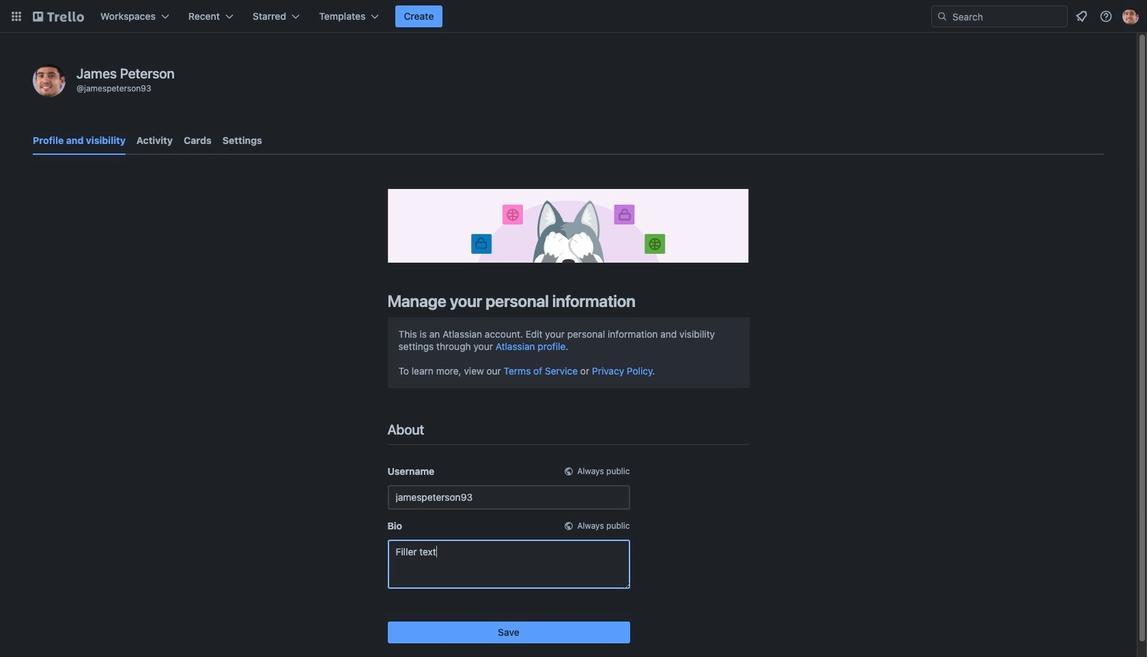 Task type: locate. For each thing, give the bounding box(es) containing it.
back to home image
[[33, 5, 84, 27]]

None text field
[[388, 540, 630, 589]]

None text field
[[388, 485, 630, 510]]

open information menu image
[[1100, 10, 1113, 23]]



Task type: vqa. For each thing, say whether or not it's contained in the screenshot.
Confetti
no



Task type: describe. For each thing, give the bounding box(es) containing it.
primary element
[[0, 0, 1147, 33]]

search image
[[937, 11, 948, 22]]

james peterson (jamespeterson93) image
[[33, 64, 66, 97]]

james peterson (jamespeterson93) image
[[1123, 8, 1139, 25]]

0 notifications image
[[1074, 8, 1090, 25]]

Search field
[[932, 5, 1068, 27]]



